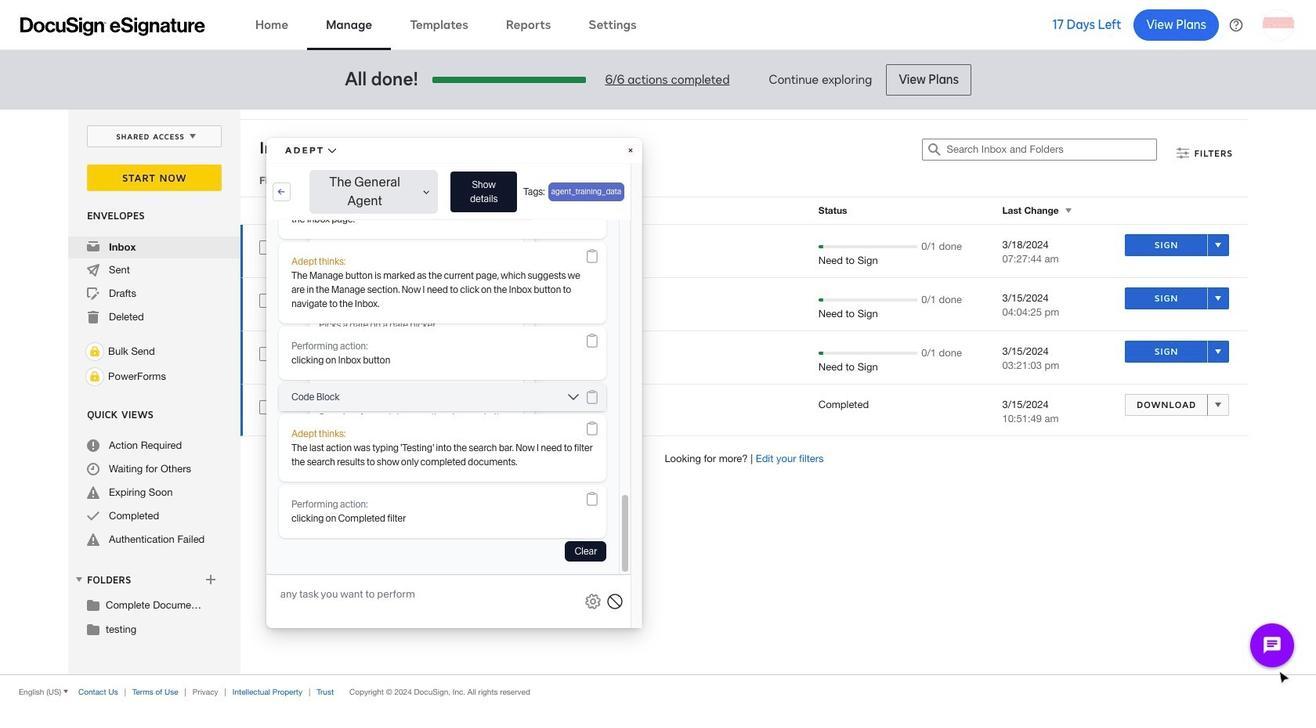 Task type: describe. For each thing, give the bounding box(es) containing it.
your uploaded profile image image
[[1263, 9, 1294, 40]]

1 alert image from the top
[[87, 486, 99, 499]]

trash image
[[87, 311, 99, 324]]

lock image
[[85, 342, 104, 361]]

folder image
[[87, 623, 99, 635]]

inbox image
[[87, 240, 99, 253]]

1 need to sign image from the top
[[300, 242, 313, 257]]

more info region
[[0, 674, 1316, 708]]

draft image
[[87, 287, 99, 300]]

2 alert image from the top
[[87, 533, 99, 546]]



Task type: locate. For each thing, give the bounding box(es) containing it.
need to sign image up need to sign icon
[[300, 242, 313, 257]]

1 vertical spatial need to sign image
[[300, 349, 313, 363]]

completed image
[[87, 510, 99, 522]]

0 vertical spatial need to sign image
[[300, 242, 313, 257]]

view folders image
[[73, 573, 85, 586]]

clock image
[[87, 463, 99, 475]]

alert image down completed image
[[87, 533, 99, 546]]

action required image
[[87, 439, 99, 452]]

lock image
[[85, 367, 104, 386]]

folder image
[[87, 598, 99, 611]]

secondary navigation region
[[68, 110, 1252, 674]]

Search Inbox and Folders text field
[[947, 139, 1157, 160]]

need to sign image
[[300, 295, 313, 310]]

sent image
[[87, 264, 99, 277]]

docusign esignature image
[[20, 17, 205, 36]]

alert image up completed image
[[87, 486, 99, 499]]

alert image
[[87, 486, 99, 499], [87, 533, 99, 546]]

need to sign image
[[300, 242, 313, 257], [300, 349, 313, 363]]

need to sign image up completed icon on the bottom of page
[[300, 349, 313, 363]]

completed image
[[300, 402, 313, 417]]

0 vertical spatial alert image
[[87, 486, 99, 499]]

1 vertical spatial alert image
[[87, 533, 99, 546]]

2 need to sign image from the top
[[300, 349, 313, 363]]



